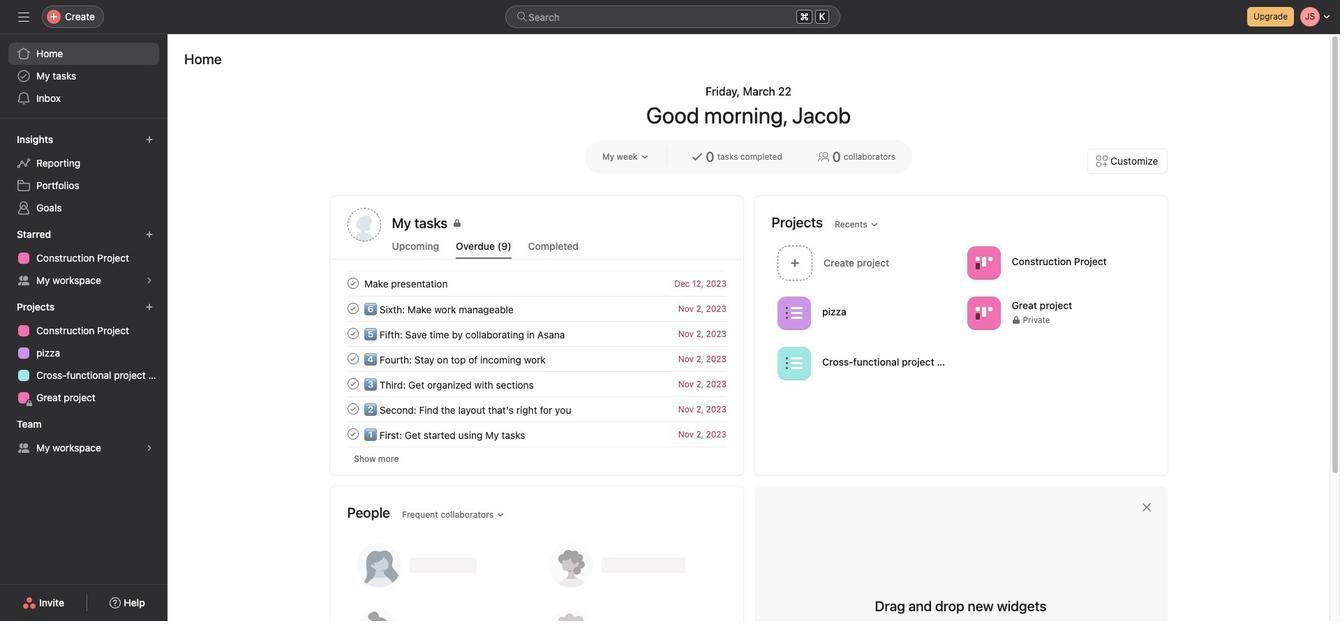 Task type: describe. For each thing, give the bounding box(es) containing it.
5 mark complete image from the top
[[345, 376, 361, 392]]

1 list image from the top
[[786, 305, 803, 321]]

6 mark complete checkbox from the top
[[345, 401, 361, 417]]

1 mark complete checkbox from the top
[[345, 275, 361, 292]]

6 mark complete image from the top
[[345, 426, 361, 443]]

insights element
[[0, 127, 168, 222]]

global element
[[0, 34, 168, 118]]

3 mark complete image from the top
[[345, 325, 361, 342]]

see details, my workspace image inside teams element
[[145, 444, 154, 452]]

4 mark complete checkbox from the top
[[345, 350, 361, 367]]

new insights image
[[145, 135, 154, 144]]

hide sidebar image
[[18, 11, 29, 22]]

board image
[[975, 254, 992, 271]]

projects element
[[0, 295, 168, 412]]

2 list image from the top
[[786, 355, 803, 372]]

starred element
[[0, 222, 168, 295]]

Mark complete checkbox
[[345, 426, 361, 443]]

2 mark complete image from the top
[[345, 300, 361, 317]]



Task type: locate. For each thing, give the bounding box(es) containing it.
see details, my workspace image
[[145, 276, 154, 285], [145, 444, 154, 452]]

teams element
[[0, 412, 168, 462]]

mark complete image
[[345, 401, 361, 417]]

5 mark complete checkbox from the top
[[345, 376, 361, 392]]

2 mark complete checkbox from the top
[[345, 300, 361, 317]]

2 see details, my workspace image from the top
[[145, 444, 154, 452]]

board image
[[975, 305, 992, 321]]

Mark complete checkbox
[[345, 275, 361, 292], [345, 300, 361, 317], [345, 325, 361, 342], [345, 350, 361, 367], [345, 376, 361, 392], [345, 401, 361, 417]]

new project or portfolio image
[[145, 303, 154, 311]]

1 see details, my workspace image from the top
[[145, 276, 154, 285]]

4 mark complete image from the top
[[345, 350, 361, 367]]

mark complete image
[[345, 275, 361, 292], [345, 300, 361, 317], [345, 325, 361, 342], [345, 350, 361, 367], [345, 376, 361, 392], [345, 426, 361, 443]]

0 vertical spatial list image
[[786, 305, 803, 321]]

1 vertical spatial see details, my workspace image
[[145, 444, 154, 452]]

list image
[[786, 305, 803, 321], [786, 355, 803, 372]]

add profile photo image
[[347, 208, 381, 242]]

3 mark complete checkbox from the top
[[345, 325, 361, 342]]

dismiss image
[[1141, 502, 1152, 513]]

add items to starred image
[[145, 230, 154, 239]]

1 mark complete image from the top
[[345, 275, 361, 292]]

list item
[[772, 242, 961, 284], [331, 271, 743, 296], [331, 296, 743, 321], [331, 321, 743, 346], [331, 346, 743, 371], [331, 371, 743, 397], [331, 397, 743, 422], [331, 422, 743, 447]]

0 vertical spatial see details, my workspace image
[[145, 276, 154, 285]]

None field
[[505, 6, 841, 28]]

Search tasks, projects, and more text field
[[505, 6, 841, 28]]

1 vertical spatial list image
[[786, 355, 803, 372]]

see details, my workspace image inside starred element
[[145, 276, 154, 285]]



Task type: vqa. For each thing, say whether or not it's contained in the screenshot.
the My within the "My first portfolio" link
no



